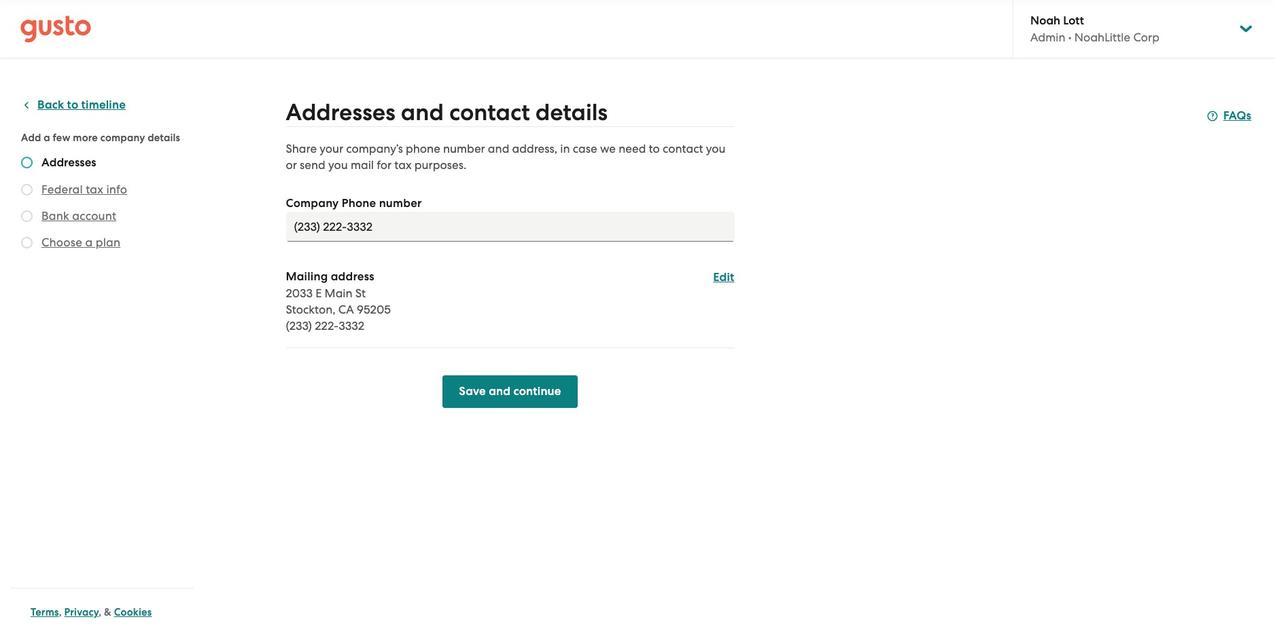Task type: vqa. For each thing, say whether or not it's contained in the screenshot.
Offer
no



Task type: locate. For each thing, give the bounding box(es) containing it.
•
[[1068, 31, 1072, 44]]

tax left info in the left top of the page
[[86, 183, 103, 196]]

addresses
[[286, 99, 395, 126], [41, 156, 96, 170]]

1 vertical spatial tax
[[86, 183, 103, 196]]

a inside button
[[85, 236, 93, 249]]

tax right 'for'
[[394, 158, 412, 172]]

main
[[325, 287, 352, 300]]

terms
[[31, 607, 59, 619]]

3 check image from the top
[[21, 237, 33, 249]]

0 horizontal spatial number
[[379, 196, 422, 211]]

save
[[459, 385, 486, 399]]

corp
[[1133, 31, 1159, 44]]

and up phone
[[401, 99, 444, 126]]

a left plan
[[85, 236, 93, 249]]

0 horizontal spatial tax
[[86, 183, 103, 196]]

faqs button
[[1207, 108, 1251, 124]]

2 vertical spatial check image
[[21, 237, 33, 249]]

a
[[44, 132, 50, 144], [85, 236, 93, 249]]

we
[[600, 142, 616, 156]]

choose a plan
[[41, 236, 120, 249]]

1 horizontal spatial to
[[649, 142, 660, 156]]

to right need at the top of the page
[[649, 142, 660, 156]]

0 vertical spatial and
[[401, 99, 444, 126]]

company
[[100, 132, 145, 144]]

2 vertical spatial and
[[489, 385, 511, 399]]

contact inside share your company's phone number and address, in case we need to contact you or send you mail for tax purposes.
[[663, 142, 703, 156]]

1 vertical spatial addresses
[[41, 156, 96, 170]]

and
[[401, 99, 444, 126], [488, 142, 509, 156], [489, 385, 511, 399]]

details right company
[[148, 132, 180, 144]]

1 horizontal spatial number
[[443, 142, 485, 156]]

,
[[333, 303, 336, 317], [59, 607, 62, 619], [99, 607, 102, 619]]

0 horizontal spatial details
[[148, 132, 180, 144]]

222-
[[315, 319, 339, 333]]

0 vertical spatial tax
[[394, 158, 412, 172]]

1 horizontal spatial contact
[[663, 142, 703, 156]]

address
[[331, 270, 374, 284]]

addresses list
[[21, 156, 188, 254]]

contact
[[449, 99, 530, 126], [663, 142, 703, 156]]

back
[[37, 98, 64, 112]]

1 horizontal spatial ,
[[99, 607, 102, 619]]

and right save
[[489, 385, 511, 399]]

3332
[[339, 319, 364, 333]]

add
[[21, 132, 41, 144]]

edit button
[[713, 270, 734, 286]]

add a few more company details
[[21, 132, 180, 144]]

and inside button
[[489, 385, 511, 399]]

choose
[[41, 236, 82, 249]]

check image left choose
[[21, 237, 33, 249]]

addresses up your
[[286, 99, 395, 126]]

plan
[[96, 236, 120, 249]]

mailing
[[286, 270, 328, 284]]

for
[[377, 158, 392, 172]]

check image
[[21, 184, 33, 196]]

0 vertical spatial you
[[706, 142, 726, 156]]

a left 'few'
[[44, 132, 50, 144]]

e
[[316, 287, 322, 300]]

check image
[[21, 157, 33, 169], [21, 211, 33, 222], [21, 237, 33, 249]]

info
[[106, 183, 127, 196]]

you
[[706, 142, 726, 156], [328, 158, 348, 172]]

0 vertical spatial to
[[67, 98, 78, 112]]

, left &
[[99, 607, 102, 619]]

federal
[[41, 183, 83, 196]]

federal tax info button
[[41, 181, 127, 198]]

to inside back to timeline button
[[67, 98, 78, 112]]

0 vertical spatial contact
[[449, 99, 530, 126]]

1 vertical spatial a
[[85, 236, 93, 249]]

contact right need at the top of the page
[[663, 142, 703, 156]]

details up in
[[535, 99, 608, 126]]

1 horizontal spatial a
[[85, 236, 93, 249]]

or
[[286, 158, 297, 172]]

terms link
[[31, 607, 59, 619]]

, left privacy
[[59, 607, 62, 619]]

1 vertical spatial to
[[649, 142, 660, 156]]

2 check image from the top
[[21, 211, 33, 222]]

check image for bank
[[21, 211, 33, 222]]

0 vertical spatial a
[[44, 132, 50, 144]]

1 horizontal spatial tax
[[394, 158, 412, 172]]

1 horizontal spatial addresses
[[286, 99, 395, 126]]

0 horizontal spatial to
[[67, 98, 78, 112]]

95205
[[357, 303, 391, 317]]

, left ca
[[333, 303, 336, 317]]

0 vertical spatial number
[[443, 142, 485, 156]]

number
[[443, 142, 485, 156], [379, 196, 422, 211]]

and left address,
[[488, 142, 509, 156]]

number up purposes.
[[443, 142, 485, 156]]

addresses for addresses
[[41, 156, 96, 170]]

to
[[67, 98, 78, 112], [649, 142, 660, 156]]

mailing address 2033 e main st stockton , ca 95205 (233) 222-3332
[[286, 270, 391, 333]]

back to timeline button
[[21, 97, 126, 114]]

contact up share your company's phone number and address, in case we need to contact you or send you mail for tax purposes.
[[449, 99, 530, 126]]

check image down check image
[[21, 211, 33, 222]]

1 vertical spatial check image
[[21, 211, 33, 222]]

1 vertical spatial contact
[[663, 142, 703, 156]]

continue
[[513, 385, 561, 399]]

details
[[535, 99, 608, 126], [148, 132, 180, 144]]

bank account
[[41, 209, 116, 223]]

addresses down 'few'
[[41, 156, 96, 170]]

0 vertical spatial details
[[535, 99, 608, 126]]

0 horizontal spatial ,
[[59, 607, 62, 619]]

number right phone
[[379, 196, 422, 211]]

tax
[[394, 158, 412, 172], [86, 183, 103, 196]]

phone
[[342, 196, 376, 211]]

to right back
[[67, 98, 78, 112]]

1 vertical spatial you
[[328, 158, 348, 172]]

0 horizontal spatial addresses
[[41, 156, 96, 170]]

addresses inside list
[[41, 156, 96, 170]]

federal tax info
[[41, 183, 127, 196]]

company phone number
[[286, 196, 422, 211]]

a for add
[[44, 132, 50, 144]]

check image down "add"
[[21, 157, 33, 169]]

0 horizontal spatial a
[[44, 132, 50, 144]]

2 horizontal spatial ,
[[333, 303, 336, 317]]

st
[[355, 287, 366, 300]]

1 vertical spatial and
[[488, 142, 509, 156]]

0 vertical spatial addresses
[[286, 99, 395, 126]]

0 vertical spatial check image
[[21, 157, 33, 169]]



Task type: describe. For each thing, give the bounding box(es) containing it.
mail
[[351, 158, 374, 172]]

1 vertical spatial number
[[379, 196, 422, 211]]

more
[[73, 132, 98, 144]]

terms , privacy , & cookies
[[31, 607, 152, 619]]

and inside share your company's phone number and address, in case we need to contact you or send you mail for tax purposes.
[[488, 142, 509, 156]]

edit
[[713, 271, 734, 285]]

noah
[[1030, 14, 1060, 28]]

back to timeline
[[37, 98, 126, 112]]

address,
[[512, 142, 557, 156]]

home image
[[20, 15, 91, 42]]

cookies button
[[114, 605, 152, 621]]

company's
[[346, 142, 403, 156]]

2033
[[286, 287, 313, 300]]

share your company's phone number and address, in case we need to contact you or send you mail for tax purposes.
[[286, 142, 726, 172]]

bank
[[41, 209, 69, 223]]

privacy
[[64, 607, 99, 619]]

and for addresses
[[401, 99, 444, 126]]

few
[[53, 132, 70, 144]]

and for save
[[489, 385, 511, 399]]

1 vertical spatial details
[[148, 132, 180, 144]]

faqs
[[1223, 109, 1251, 123]]

1 horizontal spatial you
[[706, 142, 726, 156]]

a for choose
[[85, 236, 93, 249]]

addresses and contact details
[[286, 99, 608, 126]]

noah lott admin • noahlittle corp
[[1030, 14, 1159, 44]]

timeline
[[81, 98, 126, 112]]

save and continue button
[[443, 376, 577, 408]]

case
[[573, 142, 597, 156]]

phone
[[406, 142, 440, 156]]

admin
[[1030, 31, 1065, 44]]

noahlittle
[[1074, 31, 1130, 44]]

1 check image from the top
[[21, 157, 33, 169]]

tax inside button
[[86, 183, 103, 196]]

1 horizontal spatial details
[[535, 99, 608, 126]]

cookies
[[114, 607, 152, 619]]

ca
[[338, 303, 354, 317]]

send
[[300, 158, 325, 172]]

mailing address element
[[286, 269, 734, 349]]

number inside share your company's phone number and address, in case we need to contact you or send you mail for tax purposes.
[[443, 142, 485, 156]]

Company Phone number telephone field
[[286, 212, 734, 242]]

purposes.
[[414, 158, 466, 172]]

bank account button
[[41, 208, 116, 224]]

account
[[72, 209, 116, 223]]

company
[[286, 196, 339, 211]]

check image for choose
[[21, 237, 33, 249]]

0 horizontal spatial contact
[[449, 99, 530, 126]]

&
[[104, 607, 111, 619]]

lott
[[1063, 14, 1084, 28]]

in
[[560, 142, 570, 156]]

need
[[619, 142, 646, 156]]

addresses for addresses and contact details
[[286, 99, 395, 126]]

save and continue
[[459, 385, 561, 399]]

0 horizontal spatial you
[[328, 158, 348, 172]]

your
[[320, 142, 343, 156]]

choose a plan button
[[41, 234, 120, 251]]

, inside the mailing address 2033 e main st stockton , ca 95205 (233) 222-3332
[[333, 303, 336, 317]]

privacy link
[[64, 607, 99, 619]]

(233)
[[286, 319, 312, 333]]

tax inside share your company's phone number and address, in case we need to contact you or send you mail for tax purposes.
[[394, 158, 412, 172]]

to inside share your company's phone number and address, in case we need to contact you or send you mail for tax purposes.
[[649, 142, 660, 156]]

stockton
[[286, 303, 333, 317]]

share
[[286, 142, 317, 156]]



